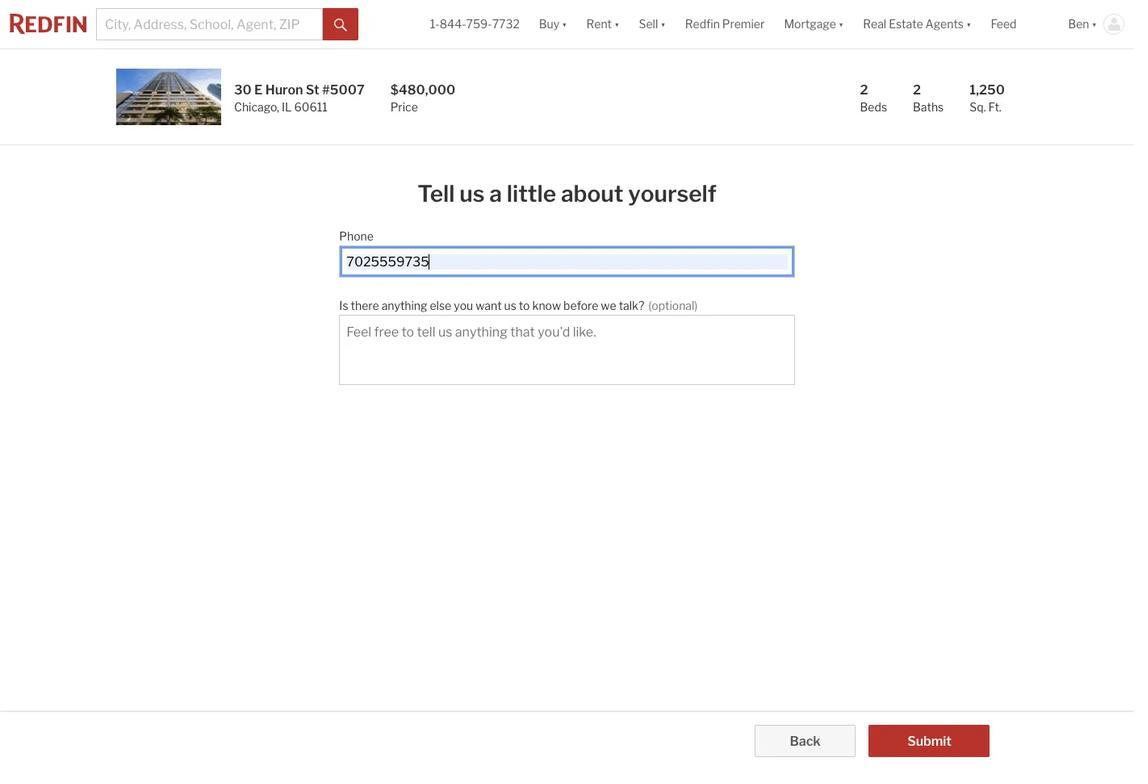 Task type: locate. For each thing, give the bounding box(es) containing it.
▾ inside buy ▾ dropdown button
[[562, 17, 567, 31]]

rent ▾
[[586, 17, 619, 31]]

1 ▾ from the left
[[562, 17, 567, 31]]

▾ inside real estate agents ▾ link
[[966, 17, 971, 31]]

#5007
[[322, 82, 365, 98]]

sell ▾ button
[[629, 0, 675, 48]]

2 inside 2 beds
[[860, 82, 868, 98]]

buy ▾ button
[[529, 0, 577, 48]]

▾ for rent ▾
[[614, 17, 619, 31]]

us left the to
[[504, 299, 516, 312]]

1 horizontal spatial us
[[504, 299, 516, 312]]

1 2 from the left
[[860, 82, 868, 98]]

mortgage
[[784, 17, 836, 31]]

▾ right agents
[[966, 17, 971, 31]]

about
[[561, 180, 623, 207]]

▾ inside sell ▾ dropdown button
[[660, 17, 666, 31]]

sell
[[639, 17, 658, 31]]

price
[[390, 100, 418, 114]]

6 ▾ from the left
[[1092, 17, 1097, 31]]

2 up beds
[[860, 82, 868, 98]]

talk?
[[619, 299, 644, 312]]

buy
[[539, 17, 559, 31]]

baths
[[913, 100, 944, 114]]

0 horizontal spatial 2
[[860, 82, 868, 98]]

2 beds
[[860, 82, 887, 114]]

City, Address, School, Agent, ZIP search field
[[96, 8, 323, 40]]

feed button
[[981, 0, 1059, 48]]

tell us a little about yourself
[[417, 180, 717, 207]]

3 ▾ from the left
[[660, 17, 666, 31]]

sell ▾
[[639, 17, 666, 31]]

little
[[507, 180, 556, 207]]

▾ for buy ▾
[[562, 17, 567, 31]]

want
[[476, 299, 502, 312]]

us left a
[[460, 180, 485, 207]]

2
[[860, 82, 868, 98], [913, 82, 921, 98]]

1,250 sq. ft.
[[970, 82, 1005, 114]]

feed
[[991, 17, 1017, 31]]

before
[[563, 299, 598, 312]]

real estate agents ▾ button
[[853, 0, 981, 48]]

huron
[[265, 82, 303, 98]]

▾ right ben
[[1092, 17, 1097, 31]]

1 vertical spatial us
[[504, 299, 516, 312]]

▾ right buy on the top left of the page
[[562, 17, 567, 31]]

beds
[[860, 100, 887, 114]]

▾ inside mortgage ▾ dropdown button
[[838, 17, 844, 31]]

0 horizontal spatial us
[[460, 180, 485, 207]]

there
[[351, 299, 379, 312]]

▾ right sell
[[660, 17, 666, 31]]

1-
[[430, 17, 440, 31]]

ben
[[1068, 17, 1089, 31]]

2 for 2 beds
[[860, 82, 868, 98]]

▾ right rent at right
[[614, 17, 619, 31]]

sell ▾ button
[[639, 0, 666, 48]]

759-
[[466, 17, 492, 31]]

us
[[460, 180, 485, 207], [504, 299, 516, 312]]

agents
[[925, 17, 964, 31]]

2 inside 2 baths
[[913, 82, 921, 98]]

▾ right mortgage
[[838, 17, 844, 31]]

60611
[[294, 100, 327, 114]]

2 up baths
[[913, 82, 921, 98]]

▾
[[562, 17, 567, 31], [614, 17, 619, 31], [660, 17, 666, 31], [838, 17, 844, 31], [966, 17, 971, 31], [1092, 17, 1097, 31]]

tell
[[417, 180, 455, 207]]

back
[[790, 734, 821, 749]]

anything
[[381, 299, 427, 312]]

Is there anything else you want us to know before we talk? text field
[[347, 324, 787, 377]]

chicago
[[234, 100, 277, 114]]

5 ▾ from the left
[[966, 17, 971, 31]]

▾ for sell ▾
[[660, 17, 666, 31]]

▾ for ben ▾
[[1092, 17, 1097, 31]]

1 horizontal spatial 2
[[913, 82, 921, 98]]

4 ▾ from the left
[[838, 17, 844, 31]]

▾ inside rent ▾ dropdown button
[[614, 17, 619, 31]]

2 ▾ from the left
[[614, 17, 619, 31]]

7732
[[492, 17, 520, 31]]

back button
[[754, 725, 856, 757]]

2 2 from the left
[[913, 82, 921, 98]]



Task type: describe. For each thing, give the bounding box(es) containing it.
else
[[430, 299, 451, 312]]

,
[[277, 100, 279, 114]]

is
[[339, 299, 348, 312]]

real
[[863, 17, 886, 31]]

redfin
[[685, 17, 720, 31]]

il
[[282, 100, 292, 114]]

mortgage ▾ button
[[784, 0, 844, 48]]

e
[[254, 82, 263, 98]]

is there anything else you want us to know before we talk?
[[339, 299, 644, 312]]

premier
[[722, 17, 765, 31]]

$480,000
[[390, 82, 455, 98]]

real estate agents ▾
[[863, 17, 971, 31]]

sq.
[[970, 100, 986, 114]]

rent
[[586, 17, 612, 31]]

phone
[[339, 229, 374, 243]]

2 baths
[[913, 82, 944, 114]]

rent ▾ button
[[577, 0, 629, 48]]

30 e huron st #5007 chicago , il 60611
[[234, 82, 365, 114]]

mortgage ▾ button
[[774, 0, 853, 48]]

1,250
[[970, 82, 1005, 98]]

1-844-759-7732 link
[[430, 17, 520, 31]]

▾ for mortgage ▾
[[838, 17, 844, 31]]

844-
[[440, 17, 466, 31]]

buy ▾
[[539, 17, 567, 31]]

st
[[306, 82, 319, 98]]

redfin premier
[[685, 17, 765, 31]]

a
[[489, 180, 502, 207]]

1-844-759-7732
[[430, 17, 520, 31]]

0 vertical spatial us
[[460, 180, 485, 207]]

we
[[601, 299, 616, 312]]

30
[[234, 82, 252, 98]]

ben ▾
[[1068, 17, 1097, 31]]

estate
[[889, 17, 923, 31]]

ft.
[[988, 100, 1001, 114]]

Phone telephone field
[[347, 254, 787, 270]]

2 for 2 baths
[[913, 82, 921, 98]]

$480,000 price
[[390, 82, 455, 114]]

know
[[532, 299, 561, 312]]

submit
[[907, 734, 951, 749]]

redfin premier button
[[675, 0, 774, 48]]

real estate agents ▾ link
[[863, 0, 971, 48]]

buy ▾ button
[[539, 0, 567, 48]]

yourself
[[628, 180, 717, 207]]

submit search image
[[335, 18, 347, 31]]

phone. required field. element
[[339, 221, 787, 245]]

you
[[454, 299, 473, 312]]

to
[[519, 299, 530, 312]]

rent ▾ button
[[586, 0, 619, 48]]

mortgage ▾
[[784, 17, 844, 31]]

submit button
[[869, 725, 990, 757]]

is there anything else you want us to know before we talk? element
[[339, 291, 787, 315]]



Task type: vqa. For each thing, say whether or not it's contained in the screenshot.
the Status Change radio
no



